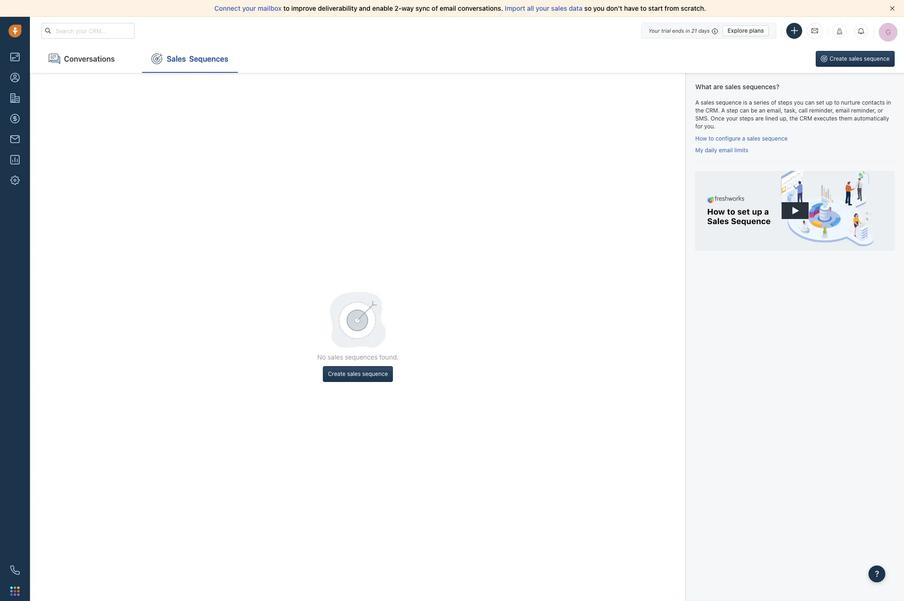 Task type: vqa. For each thing, say whether or not it's contained in the screenshot.
top Create
yes



Task type: locate. For each thing, give the bounding box(es) containing it.
1 horizontal spatial you
[[794, 99, 804, 106]]

0 vertical spatial you
[[594, 4, 605, 12]]

a up limits
[[743, 135, 746, 142]]

1 horizontal spatial can
[[806, 99, 815, 106]]

1 horizontal spatial steps
[[778, 99, 793, 106]]

0 vertical spatial create sales sequence button
[[816, 51, 895, 67]]

to right up
[[835, 99, 840, 106]]

your
[[242, 4, 256, 12], [536, 4, 550, 12], [727, 115, 738, 122]]

no sales sequences found.
[[317, 353, 399, 361]]

create down the no sales sequences found.
[[328, 371, 346, 378]]

1 vertical spatial a
[[743, 135, 746, 142]]

sales right the no
[[328, 353, 343, 361]]

are inside a sales sequence is a series of steps you can set up to nurture contacts in the crm. a step can be an email, task, call reminder, email reminder, or sms. once your steps are lined up, the crm executes them automatically for you.
[[756, 115, 764, 122]]

my
[[696, 147, 704, 154]]

1 vertical spatial create sales sequence
[[328, 371, 388, 378]]

close image
[[891, 6, 895, 11]]

0 horizontal spatial a
[[696, 99, 700, 106]]

sync
[[416, 4, 430, 12]]

email inside a sales sequence is a series of steps you can set up to nurture contacts in the crm. a step can be an email, task, call reminder, email reminder, or sms. once your steps are lined up, the crm executes them automatically for you.
[[836, 107, 850, 114]]

create sales sequence link
[[816, 51, 905, 67]]

2 horizontal spatial email
[[836, 107, 850, 114]]

Search your CRM... text field
[[41, 23, 135, 39]]

task,
[[785, 107, 798, 114]]

2 horizontal spatial your
[[727, 115, 738, 122]]

1 horizontal spatial a
[[722, 107, 726, 114]]

1 horizontal spatial in
[[887, 99, 892, 106]]

sales up limits
[[747, 135, 761, 142]]

2-
[[395, 4, 402, 12]]

what are sales sequences?
[[696, 83, 780, 91]]

1 vertical spatial create
[[328, 371, 346, 378]]

1 horizontal spatial of
[[772, 99, 777, 106]]

can down is
[[740, 107, 750, 114]]

to right how at top right
[[709, 135, 714, 142]]

email
[[440, 4, 456, 12], [836, 107, 850, 114], [719, 147, 733, 154]]

0 horizontal spatial are
[[714, 83, 724, 91]]

the up sms.
[[696, 107, 704, 114]]

limits
[[735, 147, 749, 154]]

steps
[[778, 99, 793, 106], [740, 115, 754, 122]]

1 horizontal spatial are
[[756, 115, 764, 122]]

1 horizontal spatial a
[[749, 99, 753, 106]]

you up call
[[794, 99, 804, 106]]

sequence up "step"
[[716, 99, 742, 106]]

automatically
[[855, 115, 890, 122]]

0 horizontal spatial in
[[686, 27, 690, 33]]

steps down be
[[740, 115, 754, 122]]

1 horizontal spatial create
[[830, 55, 848, 62]]

sequence down lined
[[762, 135, 788, 142]]

0 vertical spatial a
[[749, 99, 753, 106]]

0 vertical spatial are
[[714, 83, 724, 91]]

to left the start
[[641, 4, 647, 12]]

1 vertical spatial of
[[772, 99, 777, 106]]

create sales sequence down the no sales sequences found.
[[328, 371, 388, 378]]

of
[[432, 4, 438, 12], [772, 99, 777, 106]]

to inside a sales sequence is a series of steps you can set up to nurture contacts in the crm. a step can be an email, task, call reminder, email reminder, or sms. once your steps are lined up, the crm executes them automatically for you.
[[835, 99, 840, 106]]

reminder, down set
[[810, 107, 835, 114]]

0 vertical spatial create
[[830, 55, 848, 62]]

contacts
[[862, 99, 885, 106]]

days
[[699, 27, 710, 33]]

can
[[806, 99, 815, 106], [740, 107, 750, 114]]

to
[[284, 4, 290, 12], [641, 4, 647, 12], [835, 99, 840, 106], [709, 135, 714, 142]]

executes
[[814, 115, 838, 122]]

you
[[594, 4, 605, 12], [794, 99, 804, 106]]

0 horizontal spatial create sales sequence button
[[323, 367, 393, 383]]

0 horizontal spatial reminder,
[[810, 107, 835, 114]]

steps up task,
[[778, 99, 793, 106]]

a
[[749, 99, 753, 106], [743, 135, 746, 142]]

create sales sequence button down "what's new" image
[[816, 51, 895, 67]]

step
[[727, 107, 739, 114]]

0 vertical spatial of
[[432, 4, 438, 12]]

phone image
[[10, 566, 20, 576]]

your down "step"
[[727, 115, 738, 122]]

sequences
[[189, 55, 228, 63]]

call
[[799, 107, 808, 114]]

1 vertical spatial steps
[[740, 115, 754, 122]]

for
[[696, 123, 703, 130]]

1 horizontal spatial the
[[790, 115, 799, 122]]

sequence
[[865, 55, 890, 62], [716, 99, 742, 106], [762, 135, 788, 142], [363, 371, 388, 378]]

1 vertical spatial in
[[887, 99, 892, 106]]

1 vertical spatial a
[[722, 107, 726, 114]]

so
[[585, 4, 592, 12]]

tab list containing conversations
[[30, 45, 238, 73]]

create sales sequence button down the no sales sequences found.
[[323, 367, 393, 383]]

1 reminder, from the left
[[810, 107, 835, 114]]

create down "what's new" image
[[830, 55, 848, 62]]

crm.
[[706, 107, 720, 114]]

and
[[359, 4, 371, 12]]

sales left data
[[552, 4, 568, 12]]

sales up "nurture"
[[849, 55, 863, 62]]

sales
[[552, 4, 568, 12], [849, 55, 863, 62], [725, 83, 741, 91], [701, 99, 715, 106], [747, 135, 761, 142], [328, 353, 343, 361], [347, 371, 361, 378]]

0 horizontal spatial your
[[242, 4, 256, 12]]

sales up 'crm.'
[[701, 99, 715, 106]]

a up sms.
[[696, 99, 700, 106]]

in
[[686, 27, 690, 33], [887, 99, 892, 106]]

0 vertical spatial email
[[440, 4, 456, 12]]

the down task,
[[790, 115, 799, 122]]

reminder,
[[810, 107, 835, 114], [852, 107, 877, 114]]

can left set
[[806, 99, 815, 106]]

an
[[760, 107, 766, 114]]

create sales sequence down "what's new" image
[[830, 55, 890, 62]]

tab list
[[30, 45, 238, 73]]

0 horizontal spatial can
[[740, 107, 750, 114]]

0 vertical spatial a
[[696, 99, 700, 106]]

0 vertical spatial create sales sequence
[[830, 55, 890, 62]]

found.
[[380, 353, 399, 361]]

are right what
[[714, 83, 724, 91]]

your left mailbox
[[242, 4, 256, 12]]

reminder, up 'automatically'
[[852, 107, 877, 114]]

are
[[714, 83, 724, 91], [756, 115, 764, 122]]

in right 'contacts'
[[887, 99, 892, 106]]

1 horizontal spatial reminder,
[[852, 107, 877, 114]]

no
[[317, 353, 326, 361]]

of up email,
[[772, 99, 777, 106]]

your right all
[[536, 4, 550, 12]]

crm
[[800, 115, 813, 122]]

your inside a sales sequence is a series of steps you can set up to nurture contacts in the crm. a step can be an email, task, call reminder, email reminder, or sms. once your steps are lined up, the crm executes them automatically for you.
[[727, 115, 738, 122]]

create
[[830, 55, 848, 62], [328, 371, 346, 378]]

of right sync
[[432, 4, 438, 12]]

a
[[696, 99, 700, 106], [722, 107, 726, 114]]

or
[[878, 107, 884, 114]]

the
[[696, 107, 704, 114], [790, 115, 799, 122]]

daily
[[705, 147, 718, 154]]

1 vertical spatial you
[[794, 99, 804, 106]]

you right so on the top right of the page
[[594, 4, 605, 12]]

1 vertical spatial email
[[836, 107, 850, 114]]

sequence up 'contacts'
[[865, 55, 890, 62]]

how to configure a sales sequence link
[[696, 135, 788, 142]]

create sales sequence
[[830, 55, 890, 62], [328, 371, 388, 378]]

of inside a sales sequence is a series of steps you can set up to nurture contacts in the crm. a step can be an email, task, call reminder, email reminder, or sms. once your steps are lined up, the crm executes them automatically for you.
[[772, 99, 777, 106]]

in left "21"
[[686, 27, 690, 33]]

start
[[649, 4, 663, 12]]

set
[[817, 99, 825, 106]]

how
[[696, 135, 708, 142]]

email up them
[[836, 107, 850, 114]]

up,
[[780, 115, 788, 122]]

1 vertical spatial the
[[790, 115, 799, 122]]

sales down the no sales sequences found.
[[347, 371, 361, 378]]

email down 'configure'
[[719, 147, 733, 154]]

2 reminder, from the left
[[852, 107, 877, 114]]

you inside a sales sequence is a series of steps you can set up to nurture contacts in the crm. a step can be an email, task, call reminder, email reminder, or sms. once your steps are lined up, the crm executes them automatically for you.
[[794, 99, 804, 106]]

my daily email limits
[[696, 147, 749, 154]]

2 vertical spatial email
[[719, 147, 733, 154]]

0 horizontal spatial of
[[432, 4, 438, 12]]

sequences
[[345, 353, 378, 361]]

scratch.
[[681, 4, 706, 12]]

1 horizontal spatial your
[[536, 4, 550, 12]]

0 vertical spatial the
[[696, 107, 704, 114]]

a right is
[[749, 99, 753, 106]]

1 vertical spatial create sales sequence button
[[323, 367, 393, 383]]

conversations link
[[39, 45, 133, 73]]

connect your mailbox to improve deliverability and enable 2-way sync of email conversations. import all your sales data so you don't have to start from scratch.
[[215, 4, 706, 12]]

1 horizontal spatial email
[[719, 147, 733, 154]]

create sales sequence button
[[816, 51, 895, 67], [323, 367, 393, 383]]

are down an
[[756, 115, 764, 122]]

1 vertical spatial are
[[756, 115, 764, 122]]

0 horizontal spatial you
[[594, 4, 605, 12]]

explore plans
[[728, 27, 764, 34]]

my daily email limits link
[[696, 147, 749, 154]]

improve
[[292, 4, 316, 12]]

a left "step"
[[722, 107, 726, 114]]

email right sync
[[440, 4, 456, 12]]



Task type: describe. For each thing, give the bounding box(es) containing it.
import all your sales data link
[[505, 4, 585, 12]]

be
[[751, 107, 758, 114]]

data
[[569, 4, 583, 12]]

connect
[[215, 4, 241, 12]]

sales up "step"
[[725, 83, 741, 91]]

what's new image
[[837, 28, 843, 35]]

you.
[[705, 123, 716, 130]]

1 horizontal spatial create sales sequence
[[830, 55, 890, 62]]

sequence down sequences
[[363, 371, 388, 378]]

them
[[840, 115, 853, 122]]

0 vertical spatial in
[[686, 27, 690, 33]]

sms.
[[696, 115, 710, 122]]

configure
[[716, 135, 741, 142]]

conversations.
[[458, 4, 503, 12]]

deliverability
[[318, 4, 358, 12]]

1 horizontal spatial create sales sequence button
[[816, 51, 895, 67]]

mailbox
[[258, 4, 282, 12]]

is
[[744, 99, 748, 106]]

explore plans link
[[723, 25, 770, 36]]

sales inside a sales sequence is a series of steps you can set up to nurture contacts in the crm. a step can be an email, task, call reminder, email reminder, or sms. once your steps are lined up, the crm executes them automatically for you.
[[701, 99, 715, 106]]

email,
[[767, 107, 783, 114]]

enable
[[372, 4, 393, 12]]

freshworks switcher image
[[10, 587, 20, 596]]

up
[[826, 99, 833, 106]]

trial
[[662, 27, 671, 33]]

what
[[696, 83, 712, 91]]

0 horizontal spatial steps
[[740, 115, 754, 122]]

in inside a sales sequence is a series of steps you can set up to nurture contacts in the crm. a step can be an email, task, call reminder, email reminder, or sms. once your steps are lined up, the crm executes them automatically for you.
[[887, 99, 892, 106]]

phone element
[[6, 562, 24, 580]]

from
[[665, 4, 680, 12]]

0 vertical spatial can
[[806, 99, 815, 106]]

way
[[402, 4, 414, 12]]

your
[[649, 27, 660, 33]]

sales
[[167, 55, 186, 63]]

sales sequences
[[167, 55, 228, 63]]

0 horizontal spatial create sales sequence
[[328, 371, 388, 378]]

explore
[[728, 27, 748, 34]]

plans
[[750, 27, 764, 34]]

don't
[[607, 4, 623, 12]]

to right mailbox
[[284, 4, 290, 12]]

lined
[[766, 115, 779, 122]]

0 vertical spatial steps
[[778, 99, 793, 106]]

have
[[625, 4, 639, 12]]

all
[[527, 4, 534, 12]]

0 horizontal spatial create
[[328, 371, 346, 378]]

nurture
[[842, 99, 861, 106]]

0 horizontal spatial the
[[696, 107, 704, 114]]

series
[[754, 99, 770, 106]]

ends
[[673, 27, 685, 33]]

0 horizontal spatial email
[[440, 4, 456, 12]]

0 horizontal spatial a
[[743, 135, 746, 142]]

conversations
[[64, 55, 115, 63]]

sales sequences link
[[142, 45, 238, 73]]

import
[[505, 4, 526, 12]]

sequence inside a sales sequence is a series of steps you can set up to nurture contacts in the crm. a step can be an email, task, call reminder, email reminder, or sms. once your steps are lined up, the crm executes them automatically for you.
[[716, 99, 742, 106]]

connect your mailbox link
[[215, 4, 284, 12]]

your trial ends in 21 days
[[649, 27, 710, 33]]

1 vertical spatial can
[[740, 107, 750, 114]]

how to configure a sales sequence
[[696, 135, 788, 142]]

21
[[692, 27, 697, 33]]

send email image
[[812, 27, 819, 35]]

once
[[711, 115, 725, 122]]

sequences?
[[743, 83, 780, 91]]

a sales sequence is a series of steps you can set up to nurture contacts in the crm. a step can be an email, task, call reminder, email reminder, or sms. once your steps are lined up, the crm executes them automatically for you.
[[696, 99, 892, 130]]

a inside a sales sequence is a series of steps you can set up to nurture contacts in the crm. a step can be an email, task, call reminder, email reminder, or sms. once your steps are lined up, the crm executes them automatically for you.
[[749, 99, 753, 106]]



